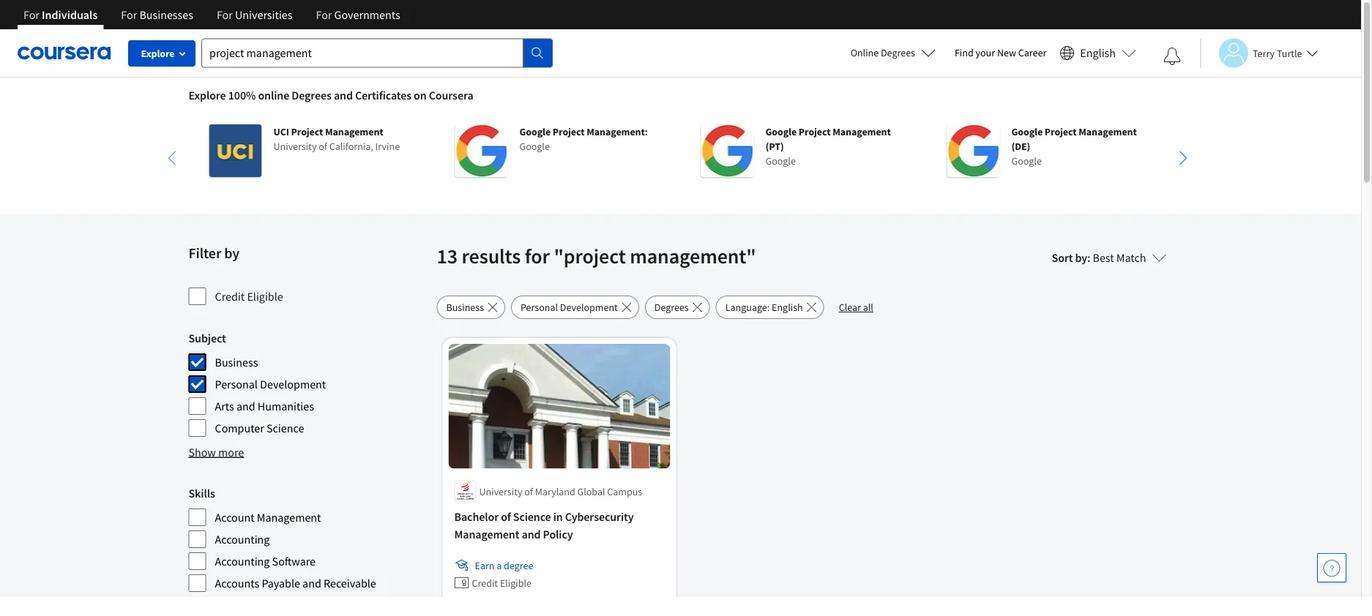 Task type: describe. For each thing, give the bounding box(es) containing it.
skills group
[[189, 485, 428, 593]]

all
[[863, 301, 874, 314]]

university inside 'uci project management university of california, irvine'
[[274, 140, 317, 153]]

a
[[497, 559, 502, 572]]

california,
[[329, 140, 373, 153]]

sort by : best match
[[1052, 250, 1146, 265]]

find your new career
[[955, 46, 1047, 59]]

online degrees button
[[839, 37, 948, 69]]

on
[[414, 88, 427, 103]]

show notifications image
[[1164, 48, 1181, 65]]

and left certificates
[[334, 88, 353, 103]]

arts
[[215, 399, 234, 414]]

degrees inside button
[[655, 301, 689, 314]]

online degrees
[[851, 46, 915, 59]]

:
[[1088, 250, 1091, 265]]

0 vertical spatial eligible
[[247, 289, 283, 304]]

for for businesses
[[121, 7, 137, 22]]

personal development button
[[511, 296, 639, 319]]

campus
[[607, 485, 642, 498]]

banner navigation
[[12, 0, 412, 40]]

google image for (pt)
[[701, 124, 754, 177]]

university of california, irvine image
[[209, 124, 262, 177]]

maryland
[[535, 485, 575, 498]]

language: english button
[[716, 296, 824, 319]]

show more
[[189, 445, 244, 460]]

explore for explore 100% online degrees and certificates on coursera
[[189, 88, 226, 103]]

new
[[997, 46, 1016, 59]]

computer science
[[215, 421, 304, 436]]

online
[[851, 46, 879, 59]]

results
[[462, 244, 521, 269]]

explore 100% online degrees and certificates on coursera
[[189, 88, 473, 103]]

help center image
[[1323, 560, 1341, 577]]

accounts
[[215, 576, 259, 591]]

1 vertical spatial university
[[479, 485, 522, 498]]

terry turtle
[[1253, 47, 1302, 60]]

best
[[1093, 250, 1114, 265]]

management for uci project management
[[325, 125, 383, 138]]

certificates
[[355, 88, 412, 103]]

sort
[[1052, 250, 1073, 265]]

by for filter
[[224, 244, 239, 263]]

management"
[[630, 244, 756, 269]]

coursera image
[[18, 41, 111, 65]]

show
[[189, 445, 216, 460]]

google project management: google
[[520, 125, 648, 153]]

irvine
[[375, 140, 400, 153]]

for
[[525, 244, 550, 269]]

for for governments
[[316, 7, 332, 22]]

university of maryland global campus
[[479, 485, 642, 498]]

accounting software
[[215, 554, 316, 569]]

career
[[1019, 46, 1047, 59]]

development inside subject group
[[260, 377, 326, 392]]

by for sort
[[1075, 250, 1088, 265]]

project for google
[[553, 125, 585, 138]]

0 horizontal spatial degrees
[[292, 88, 332, 103]]

google project management (pt) google
[[766, 125, 891, 168]]

"project
[[554, 244, 626, 269]]

1 vertical spatial english
[[772, 301, 803, 314]]

coursera
[[429, 88, 473, 103]]

cybersecurity
[[565, 510, 634, 525]]

of for bachelor
[[501, 510, 511, 525]]

accounts payable and receivable
[[215, 576, 376, 591]]

bachelor
[[454, 510, 499, 525]]

universities
[[235, 7, 293, 22]]

terry turtle button
[[1200, 38, 1319, 68]]

degree
[[504, 559, 533, 572]]

for businesses
[[121, 7, 193, 22]]

computer
[[215, 421, 264, 436]]

receivable
[[324, 576, 376, 591]]

development inside button
[[560, 301, 618, 314]]

100%
[[228, 88, 256, 103]]

policy
[[543, 528, 573, 542]]

in
[[553, 510, 563, 525]]

global
[[577, 485, 605, 498]]

project for (pt)
[[799, 125, 831, 138]]

skills
[[189, 486, 215, 501]]

payable
[[262, 576, 300, 591]]

online
[[258, 88, 289, 103]]

more
[[218, 445, 244, 460]]

find your new career link
[[948, 44, 1054, 62]]

businesses
[[139, 7, 193, 22]]

and inside subject group
[[236, 399, 255, 414]]

personal inside subject group
[[215, 377, 258, 392]]

subject
[[189, 331, 226, 346]]

bachelor of science in cybersecurity management and policy
[[454, 510, 634, 542]]

for for individuals
[[23, 7, 39, 22]]

terry
[[1253, 47, 1275, 60]]



Task type: vqa. For each thing, say whether or not it's contained in the screenshot.
"•"
no



Task type: locate. For each thing, give the bounding box(es) containing it.
for individuals
[[23, 7, 98, 22]]

project inside 'google project management (pt) google'
[[799, 125, 831, 138]]

language:
[[726, 301, 770, 314]]

13
[[437, 244, 458, 269]]

degrees inside dropdown button
[[881, 46, 915, 59]]

clear
[[839, 301, 861, 314]]

1 vertical spatial credit
[[472, 577, 498, 590]]

google image for (de)
[[947, 124, 1000, 177]]

(pt)
[[766, 140, 784, 153]]

clear all button
[[830, 296, 882, 319]]

find
[[955, 46, 974, 59]]

personal down for
[[521, 301, 558, 314]]

1 horizontal spatial degrees
[[655, 301, 689, 314]]

0 horizontal spatial development
[[260, 377, 326, 392]]

by right sort
[[1075, 250, 1088, 265]]

university
[[274, 140, 317, 153], [479, 485, 522, 498]]

credit down earn on the left of the page
[[472, 577, 498, 590]]

management:
[[587, 125, 648, 138]]

1 accounting from the top
[[215, 532, 270, 547]]

of inside bachelor of science in cybersecurity management and policy
[[501, 510, 511, 525]]

1 vertical spatial explore
[[189, 88, 226, 103]]

3 for from the left
[[217, 7, 233, 22]]

personal up arts
[[215, 377, 258, 392]]

2 google image from the left
[[701, 124, 754, 177]]

project for (de)
[[1045, 125, 1077, 138]]

for left governments
[[316, 7, 332, 22]]

0 vertical spatial university
[[274, 140, 317, 153]]

for left universities
[[217, 7, 233, 22]]

0 vertical spatial science
[[267, 421, 304, 436]]

0 horizontal spatial english
[[772, 301, 803, 314]]

development
[[560, 301, 618, 314], [260, 377, 326, 392]]

(de)
[[1012, 140, 1031, 153]]

bachelor of science in cybersecurity management and policy link
[[454, 509, 665, 544]]

0 vertical spatial development
[[560, 301, 618, 314]]

project inside google project management: google
[[553, 125, 585, 138]]

credit eligible down the earn a degree
[[472, 577, 532, 590]]

project inside 'uci project management university of california, irvine'
[[291, 125, 323, 138]]

for for universities
[[217, 7, 233, 22]]

personal development up arts and humanities
[[215, 377, 326, 392]]

2 for from the left
[[121, 7, 137, 22]]

0 horizontal spatial eligible
[[247, 289, 283, 304]]

accounting
[[215, 532, 270, 547], [215, 554, 270, 569]]

1 horizontal spatial university
[[479, 485, 522, 498]]

account
[[215, 510, 255, 525]]

0 horizontal spatial of
[[319, 140, 327, 153]]

governments
[[334, 7, 400, 22]]

show more button
[[189, 444, 244, 461]]

of right bachelor
[[501, 510, 511, 525]]

explore inside dropdown button
[[141, 47, 175, 60]]

explore left 100%
[[189, 88, 226, 103]]

university down uci
[[274, 140, 317, 153]]

13 results for "project management"
[[437, 244, 756, 269]]

management inside 'google project management (pt) google'
[[833, 125, 891, 138]]

of inside 'uci project management university of california, irvine'
[[319, 140, 327, 153]]

management
[[325, 125, 383, 138], [833, 125, 891, 138], [1079, 125, 1137, 138], [257, 510, 321, 525], [454, 528, 520, 542]]

of
[[319, 140, 327, 153], [525, 485, 533, 498], [501, 510, 511, 525]]

degrees button
[[645, 296, 710, 319]]

0 horizontal spatial business
[[215, 355, 258, 370]]

0 horizontal spatial by
[[224, 244, 239, 263]]

uci project management university of california, irvine
[[274, 125, 400, 153]]

3 google image from the left
[[947, 124, 1000, 177]]

0 horizontal spatial credit
[[215, 289, 245, 304]]

personal development inside subject group
[[215, 377, 326, 392]]

and right arts
[[236, 399, 255, 414]]

1 vertical spatial degrees
[[292, 88, 332, 103]]

development up humanities
[[260, 377, 326, 392]]

1 horizontal spatial explore
[[189, 88, 226, 103]]

science down humanities
[[267, 421, 304, 436]]

management inside skills group
[[257, 510, 321, 525]]

None search field
[[201, 38, 553, 68]]

personal development
[[521, 301, 618, 314], [215, 377, 326, 392]]

and
[[334, 88, 353, 103], [236, 399, 255, 414], [522, 528, 541, 542], [303, 576, 321, 591]]

credit down filter by
[[215, 289, 245, 304]]

filter
[[189, 244, 221, 263]]

management inside 'uci project management university of california, irvine'
[[325, 125, 383, 138]]

google image down coursera at the top of the page
[[455, 124, 508, 177]]

business
[[446, 301, 484, 314], [215, 355, 258, 370]]

1 vertical spatial of
[[525, 485, 533, 498]]

1 horizontal spatial development
[[560, 301, 618, 314]]

and inside skills group
[[303, 576, 321, 591]]

management inside the google project management (de) google
[[1079, 125, 1137, 138]]

turtle
[[1277, 47, 1302, 60]]

accounting for accounting software
[[215, 554, 270, 569]]

business inside subject group
[[215, 355, 258, 370]]

google image left (de)
[[947, 124, 1000, 177]]

1 google image from the left
[[455, 124, 508, 177]]

0 vertical spatial credit
[[215, 289, 245, 304]]

your
[[976, 46, 995, 59]]

2 vertical spatial degrees
[[655, 301, 689, 314]]

management for google project management (de)
[[1079, 125, 1137, 138]]

account management
[[215, 510, 321, 525]]

0 vertical spatial of
[[319, 140, 327, 153]]

match
[[1117, 250, 1146, 265]]

google image for google
[[455, 124, 508, 177]]

by right filter
[[224, 244, 239, 263]]

degrees
[[881, 46, 915, 59], [292, 88, 332, 103], [655, 301, 689, 314]]

for governments
[[316, 7, 400, 22]]

1 horizontal spatial english
[[1080, 46, 1116, 60]]

0 horizontal spatial science
[[267, 421, 304, 436]]

2 vertical spatial of
[[501, 510, 511, 525]]

for left individuals
[[23, 7, 39, 22]]

for left businesses
[[121, 7, 137, 22]]

0 vertical spatial explore
[[141, 47, 175, 60]]

software
[[272, 554, 316, 569]]

0 horizontal spatial personal
[[215, 377, 258, 392]]

1 vertical spatial credit eligible
[[472, 577, 532, 590]]

2 project from the left
[[553, 125, 585, 138]]

science inside subject group
[[267, 421, 304, 436]]

english button
[[1054, 29, 1142, 77]]

earn a degree
[[475, 559, 533, 572]]

1 vertical spatial science
[[513, 510, 551, 525]]

google image left (pt)
[[701, 124, 754, 177]]

credit
[[215, 289, 245, 304], [472, 577, 498, 590]]

humanities
[[258, 399, 314, 414]]

for
[[23, 7, 39, 22], [121, 7, 137, 22], [217, 7, 233, 22], [316, 7, 332, 22]]

personal
[[521, 301, 558, 314], [215, 377, 258, 392]]

0 vertical spatial personal
[[521, 301, 558, 314]]

explore button
[[128, 40, 196, 67]]

subject group
[[189, 330, 428, 438]]

0 horizontal spatial personal development
[[215, 377, 326, 392]]

0 horizontal spatial credit eligible
[[215, 289, 283, 304]]

0 vertical spatial accounting
[[215, 532, 270, 547]]

1 vertical spatial development
[[260, 377, 326, 392]]

0 horizontal spatial explore
[[141, 47, 175, 60]]

1 horizontal spatial google image
[[701, 124, 754, 177]]

1 horizontal spatial personal development
[[521, 301, 618, 314]]

1 vertical spatial eligible
[[500, 577, 532, 590]]

2 horizontal spatial of
[[525, 485, 533, 498]]

of for university
[[525, 485, 533, 498]]

and inside bachelor of science in cybersecurity management and policy
[[522, 528, 541, 542]]

accounting up accounts
[[215, 554, 270, 569]]

personal development inside button
[[521, 301, 618, 314]]

0 vertical spatial credit eligible
[[215, 289, 283, 304]]

eligible
[[247, 289, 283, 304], [500, 577, 532, 590]]

of left california,
[[319, 140, 327, 153]]

1 horizontal spatial by
[[1075, 250, 1088, 265]]

1 horizontal spatial credit
[[472, 577, 498, 590]]

1 horizontal spatial personal
[[521, 301, 558, 314]]

accounting for accounting
[[215, 532, 270, 547]]

0 vertical spatial personal development
[[521, 301, 618, 314]]

explore
[[141, 47, 175, 60], [189, 88, 226, 103]]

by
[[224, 244, 239, 263], [1075, 250, 1088, 265]]

and left policy
[[522, 528, 541, 542]]

1 horizontal spatial business
[[446, 301, 484, 314]]

0 vertical spatial degrees
[[881, 46, 915, 59]]

What do you want to learn? text field
[[201, 38, 524, 68]]

personal development down "project
[[521, 301, 618, 314]]

project for university
[[291, 125, 323, 138]]

university up bachelor
[[479, 485, 522, 498]]

business down 'subject'
[[215, 355, 258, 370]]

business button
[[437, 296, 505, 319]]

2 accounting from the top
[[215, 554, 270, 569]]

1 horizontal spatial of
[[501, 510, 511, 525]]

0 vertical spatial business
[[446, 301, 484, 314]]

1 project from the left
[[291, 125, 323, 138]]

2 horizontal spatial degrees
[[881, 46, 915, 59]]

filter by
[[189, 244, 239, 263]]

individuals
[[42, 7, 98, 22]]

0 horizontal spatial university
[[274, 140, 317, 153]]

1 horizontal spatial credit eligible
[[472, 577, 532, 590]]

google project management (de) google
[[1012, 125, 1137, 168]]

language: english
[[726, 301, 803, 314]]

english right the career
[[1080, 46, 1116, 60]]

1 vertical spatial personal development
[[215, 377, 326, 392]]

science inside bachelor of science in cybersecurity management and policy
[[513, 510, 551, 525]]

1 vertical spatial personal
[[215, 377, 258, 392]]

business inside button
[[446, 301, 484, 314]]

1 horizontal spatial science
[[513, 510, 551, 525]]

and down software
[[303, 576, 321, 591]]

science
[[267, 421, 304, 436], [513, 510, 551, 525]]

0 vertical spatial english
[[1080, 46, 1116, 60]]

management inside bachelor of science in cybersecurity management and policy
[[454, 528, 520, 542]]

google image
[[455, 124, 508, 177], [701, 124, 754, 177], [947, 124, 1000, 177]]

2 horizontal spatial google image
[[947, 124, 1000, 177]]

development down "project
[[560, 301, 618, 314]]

arts and humanities
[[215, 399, 314, 414]]

earn
[[475, 559, 495, 572]]

of left maryland at the left of page
[[525, 485, 533, 498]]

project inside the google project management (de) google
[[1045, 125, 1077, 138]]

for universities
[[217, 7, 293, 22]]

1 horizontal spatial eligible
[[500, 577, 532, 590]]

clear all
[[839, 301, 874, 314]]

4 for from the left
[[316, 7, 332, 22]]

science left in
[[513, 510, 551, 525]]

1 vertical spatial accounting
[[215, 554, 270, 569]]

0 horizontal spatial google image
[[455, 124, 508, 177]]

business down 13
[[446, 301, 484, 314]]

4 project from the left
[[1045, 125, 1077, 138]]

accounting down account
[[215, 532, 270, 547]]

personal inside button
[[521, 301, 558, 314]]

1 for from the left
[[23, 7, 39, 22]]

3 project from the left
[[799, 125, 831, 138]]

1 vertical spatial business
[[215, 355, 258, 370]]

management for google project management (pt)
[[833, 125, 891, 138]]

credit eligible down filter by
[[215, 289, 283, 304]]

project
[[291, 125, 323, 138], [553, 125, 585, 138], [799, 125, 831, 138], [1045, 125, 1077, 138]]

explore down for businesses
[[141, 47, 175, 60]]

google
[[520, 125, 551, 138], [766, 125, 797, 138], [1012, 125, 1043, 138], [520, 140, 550, 153], [766, 155, 796, 168], [1012, 155, 1042, 168]]

uci
[[274, 125, 289, 138]]

english right language:
[[772, 301, 803, 314]]

explore for explore
[[141, 47, 175, 60]]



